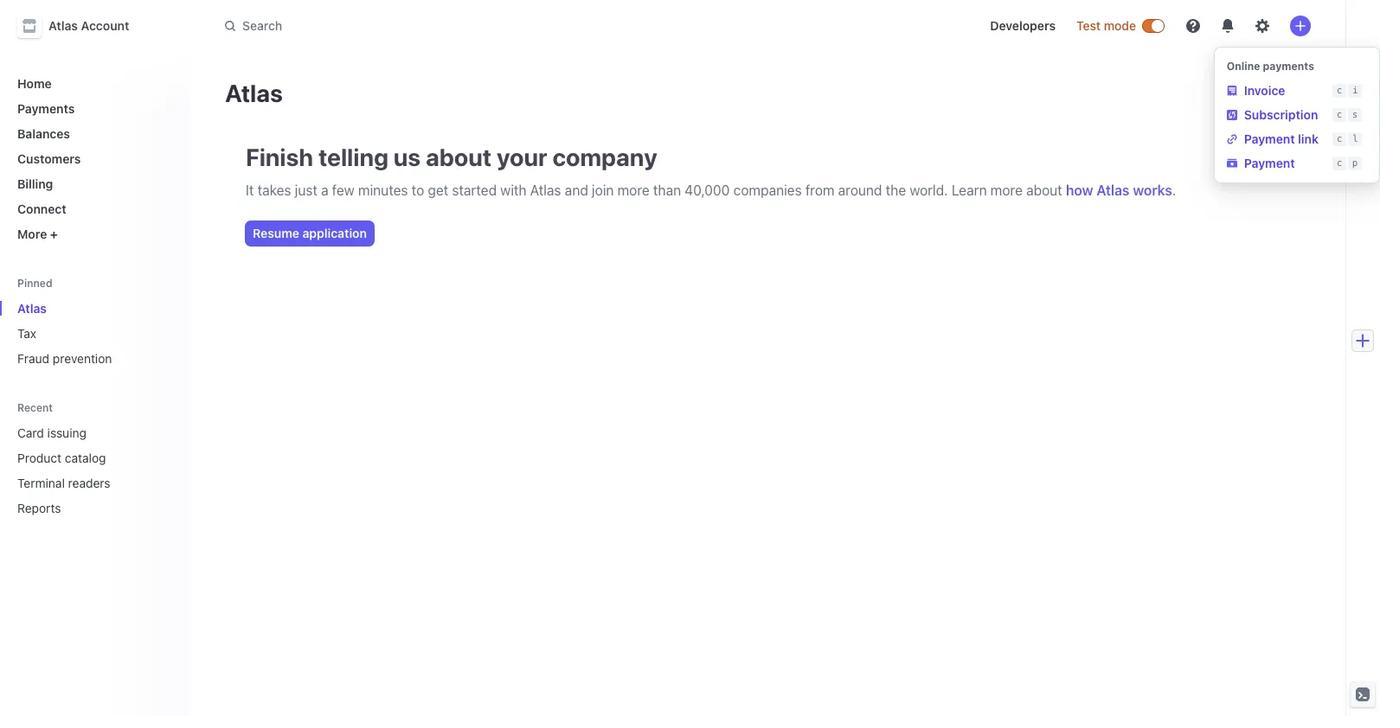 Task type: describe. For each thing, give the bounding box(es) containing it.
1 more from the left
[[618, 183, 650, 198]]

Search text field
[[215, 10, 703, 42]]

pinned
[[17, 277, 52, 290]]

card issuing link
[[10, 419, 152, 448]]

customers
[[17, 151, 81, 166]]

payment menu item
[[1222, 151, 1373, 176]]

us
[[394, 143, 421, 171]]

takes
[[258, 183, 291, 198]]

payment link
[[1245, 132, 1319, 146]]

.
[[1173, 183, 1177, 198]]

invoice link
[[1227, 82, 1286, 100]]

and
[[565, 183, 589, 198]]

2 more from the left
[[991, 183, 1023, 198]]

it
[[246, 183, 254, 198]]

tax
[[17, 326, 36, 341]]

1 horizontal spatial about
[[1027, 183, 1063, 198]]

card issuing
[[17, 426, 87, 441]]

tax link
[[10, 319, 177, 348]]

than
[[654, 183, 681, 198]]

help image
[[1187, 19, 1201, 33]]

payments
[[17, 101, 75, 116]]

p
[[1353, 158, 1359, 169]]

around
[[839, 183, 883, 198]]

invoice menu item
[[1222, 79, 1373, 103]]

more +
[[17, 227, 58, 242]]

learn
[[952, 183, 987, 198]]

Search search field
[[215, 10, 703, 42]]

company
[[553, 143, 658, 171]]

invoice
[[1245, 83, 1286, 98]]

subscription link
[[1227, 106, 1319, 124]]

just
[[295, 183, 318, 198]]

subscription
[[1245, 107, 1319, 122]]

payments link
[[10, 94, 177, 123]]

telling
[[319, 143, 389, 171]]

your
[[497, 143, 548, 171]]

40,000
[[685, 183, 730, 198]]

pinned navigation links element
[[10, 276, 177, 373]]

recent element
[[0, 419, 190, 523]]

+
[[50, 227, 58, 242]]

developers link
[[984, 12, 1063, 40]]

payment link
[[1227, 155, 1296, 172]]

reports
[[17, 501, 61, 516]]

connect link
[[10, 195, 177, 223]]

join
[[592, 183, 614, 198]]

product
[[17, 451, 62, 466]]

recent navigation links element
[[0, 401, 190, 523]]

card
[[17, 426, 44, 441]]

product catalog
[[17, 451, 106, 466]]

started
[[452, 183, 497, 198]]

atlas inside button
[[48, 18, 78, 33]]

payment for payment link
[[1245, 132, 1296, 146]]

prevention
[[53, 351, 112, 366]]

0 horizontal spatial about
[[426, 143, 492, 171]]

fraud prevention
[[17, 351, 112, 366]]

how
[[1066, 183, 1094, 198]]

l
[[1353, 133, 1359, 145]]

readers
[[68, 476, 110, 491]]

c for payment link
[[1337, 133, 1343, 145]]

connect
[[17, 202, 66, 216]]

test
[[1077, 18, 1101, 33]]

get
[[428, 183, 449, 198]]

world.
[[910, 183, 949, 198]]

terminal readers
[[17, 476, 110, 491]]



Task type: locate. For each thing, give the bounding box(es) containing it.
core navigation links element
[[10, 69, 177, 248]]

pinned element
[[10, 294, 177, 373]]

about left how
[[1027, 183, 1063, 198]]

resume application link
[[246, 222, 374, 246]]

terminal readers link
[[10, 469, 152, 498]]

fraud prevention link
[[10, 345, 177, 373]]

home
[[17, 76, 52, 91]]

c for invoice
[[1337, 85, 1343, 96]]

1 vertical spatial payment
[[1245, 156, 1296, 171]]

c inside menu item
[[1337, 109, 1343, 120]]

atlas down pinned
[[17, 301, 47, 316]]

1 c from the top
[[1337, 85, 1343, 96]]

billing
[[17, 177, 53, 191]]

resume application
[[253, 226, 367, 241]]

c
[[1337, 85, 1343, 96], [1337, 109, 1343, 120], [1337, 133, 1343, 145], [1337, 158, 1343, 169]]

it takes just a few minutes to get started with atlas and join more than 40,000 companies from around the world. learn more about how atlas works .
[[246, 183, 1177, 198]]

atlas down search
[[225, 79, 283, 107]]

customers link
[[10, 145, 177, 173]]

works
[[1134, 183, 1173, 198]]

issuing
[[47, 426, 87, 441]]

settings image
[[1256, 19, 1270, 33]]

billing link
[[10, 170, 177, 198]]

resume
[[253, 226, 299, 241]]

to
[[412, 183, 424, 198]]

c left i
[[1337, 85, 1343, 96]]

more right join
[[618, 183, 650, 198]]

more right learn
[[991, 183, 1023, 198]]

payment link link
[[1227, 131, 1319, 148]]

atlas link
[[10, 294, 177, 323]]

test mode
[[1077, 18, 1137, 33]]

fraud
[[17, 351, 49, 366]]

minutes
[[358, 183, 408, 198]]

atlas left and
[[530, 183, 561, 198]]

about
[[426, 143, 492, 171], [1027, 183, 1063, 198]]

c for payment
[[1337, 158, 1343, 169]]

a
[[321, 183, 329, 198]]

payments
[[1263, 60, 1315, 73]]

0 vertical spatial payment
[[1245, 132, 1296, 146]]

atlas account button
[[17, 14, 147, 38]]

account
[[81, 18, 129, 33]]

0 horizontal spatial more
[[618, 183, 650, 198]]

2 c from the top
[[1337, 109, 1343, 120]]

online
[[1227, 60, 1261, 73]]

1 vertical spatial about
[[1027, 183, 1063, 198]]

atlas
[[48, 18, 78, 33], [225, 79, 283, 107], [530, 183, 561, 198], [1097, 183, 1130, 198], [17, 301, 47, 316]]

c inside 'menu item'
[[1337, 85, 1343, 96]]

catalog
[[65, 451, 106, 466]]

s
[[1353, 109, 1359, 120]]

balances
[[17, 126, 70, 141]]

mode
[[1104, 18, 1137, 33]]

search
[[242, 18, 282, 33]]

c for subscription
[[1337, 109, 1343, 120]]

payment for payment
[[1245, 156, 1296, 171]]

notifications image
[[1221, 19, 1235, 33]]

terminal
[[17, 476, 65, 491]]

with
[[501, 183, 527, 198]]

c left l
[[1337, 133, 1343, 145]]

more
[[17, 227, 47, 242]]

c left 'p'
[[1337, 158, 1343, 169]]

2 payment from the top
[[1245, 156, 1296, 171]]

reports link
[[10, 494, 152, 523]]

finish
[[246, 143, 313, 171]]

about up started at the left
[[426, 143, 492, 171]]

4 c from the top
[[1337, 158, 1343, 169]]

payment down subscription link
[[1245, 132, 1296, 146]]

atlas left account on the top of page
[[48, 18, 78, 33]]

product catalog link
[[10, 444, 152, 473]]

finish telling us about your company
[[246, 143, 658, 171]]

home link
[[10, 69, 177, 98]]

online payments group
[[1219, 79, 1376, 176]]

payment down payment link link
[[1245, 156, 1296, 171]]

subscription menu item
[[1222, 103, 1373, 127]]

atlas account
[[48, 18, 129, 33]]

from
[[806, 183, 835, 198]]

recent
[[17, 402, 53, 415]]

few
[[332, 183, 355, 198]]

payment inside payment link
[[1245, 156, 1296, 171]]

more
[[618, 183, 650, 198], [991, 183, 1023, 198]]

atlas inside pinned element
[[17, 301, 47, 316]]

balances link
[[10, 119, 177, 148]]

application
[[303, 226, 367, 241]]

3 c from the top
[[1337, 133, 1343, 145]]

the
[[886, 183, 906, 198]]

1 horizontal spatial more
[[991, 183, 1023, 198]]

c inside payment menu item
[[1337, 158, 1343, 169]]

i
[[1353, 85, 1359, 96]]

0 vertical spatial about
[[426, 143, 492, 171]]

developers
[[991, 18, 1056, 33]]

online payments
[[1227, 60, 1315, 73]]

atlas right how
[[1097, 183, 1130, 198]]

c inside payment link menu item
[[1337, 133, 1343, 145]]

payment inside payment link link
[[1245, 132, 1296, 146]]

payment
[[1245, 132, 1296, 146], [1245, 156, 1296, 171]]

link
[[1299, 132, 1319, 146]]

c left s
[[1337, 109, 1343, 120]]

1 payment from the top
[[1245, 132, 1296, 146]]

payment link menu item
[[1222, 127, 1373, 151]]

how atlas works link
[[1066, 183, 1173, 198]]

companies
[[734, 183, 802, 198]]



Task type: vqa. For each thing, say whether or not it's contained in the screenshot.
Test
yes



